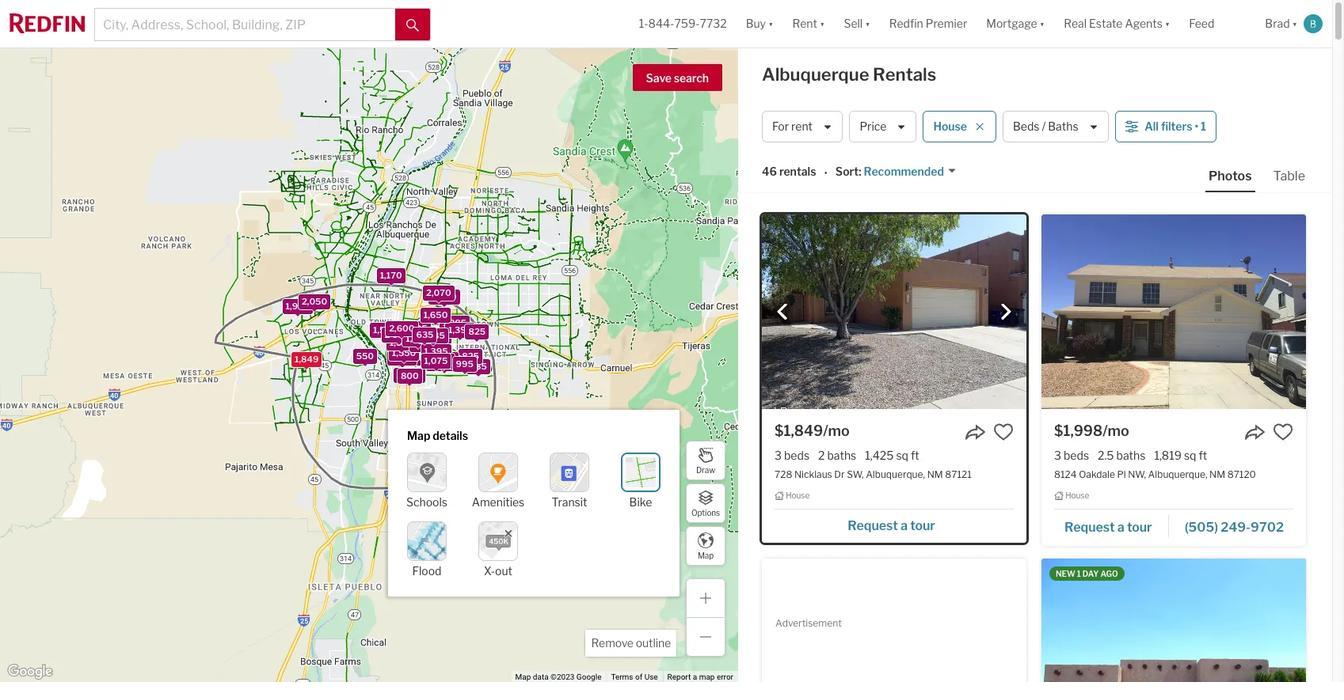 Task type: describe. For each thing, give the bounding box(es) containing it.
buy ▾ button
[[737, 0, 783, 48]]

favorite button image for $1,998 /mo
[[1273, 422, 1294, 443]]

2,070
[[426, 287, 451, 298]]

real
[[1064, 17, 1087, 30]]

970
[[438, 354, 455, 365]]

1,849
[[295, 354, 319, 365]]

baths for $1,849 /mo
[[827, 449, 857, 463]]

▾ for rent ▾
[[820, 17, 825, 30]]

sq for $1,998 /mo
[[1184, 449, 1197, 463]]

advertisement
[[776, 618, 842, 630]]

87120
[[1228, 469, 1256, 481]]

1,075
[[424, 356, 448, 367]]

use
[[645, 673, 658, 682]]

map for map data ©2023 google
[[515, 673, 531, 682]]

2 baths
[[818, 449, 857, 463]]

3 for $1,998 /mo
[[1055, 449, 1062, 463]]

3 for $1,849 /mo
[[775, 449, 782, 463]]

amenities button
[[472, 453, 525, 509]]

house for $1,998 /mo
[[1066, 491, 1090, 501]]

1 horizontal spatial request a tour button
[[1055, 515, 1169, 539]]

day
[[1083, 569, 1099, 579]]

9702
[[1251, 520, 1284, 535]]

1,650
[[424, 309, 448, 321]]

photos button
[[1206, 168, 1270, 193]]

rentals
[[779, 165, 816, 179]]

$1,998
[[1055, 423, 1103, 440]]

1,095
[[432, 354, 456, 365]]

a for request a tour button to the left
[[901, 519, 908, 534]]

transit
[[552, 496, 587, 509]]

• for all filters • 1
[[1195, 120, 1199, 133]]

remove outline
[[591, 637, 671, 650]]

City, Address, School, Building, ZIP search field
[[95, 9, 395, 40]]

house for $1,849 /mo
[[786, 491, 810, 501]]

baths
[[1048, 120, 1079, 133]]

albuquerque, for $1,998 /mo
[[1148, 469, 1208, 481]]

google image
[[4, 662, 56, 683]]

options
[[692, 508, 720, 518]]

1 horizontal spatial 995
[[456, 358, 474, 369]]

filters
[[1161, 120, 1193, 133]]

x-out
[[484, 565, 513, 578]]

a for right request a tour button
[[1118, 520, 1125, 535]]

1 vertical spatial 1,395
[[424, 345, 448, 357]]

all filters • 1 button
[[1116, 111, 1217, 143]]

2.5 baths
[[1098, 449, 1146, 463]]

save search
[[646, 71, 709, 85]]

2,050
[[302, 296, 327, 307]]

87121
[[945, 469, 972, 481]]

2,600
[[389, 323, 415, 334]]

46 rentals •
[[762, 165, 828, 180]]

recommended
[[864, 165, 944, 179]]

2.5
[[1098, 449, 1114, 463]]

rent ▾ button
[[793, 0, 825, 48]]

draw
[[696, 465, 715, 475]]

1,195
[[433, 355, 456, 366]]

/
[[1042, 120, 1046, 133]]

0 horizontal spatial 2 units
[[385, 329, 414, 340]]

x-
[[484, 565, 495, 578]]

nm for $1,849 /mo
[[927, 469, 943, 481]]

(505)
[[1185, 520, 1219, 535]]

redfin premier button
[[880, 0, 977, 48]]

flood
[[412, 565, 442, 578]]

728
[[775, 469, 793, 481]]

previous button image
[[775, 304, 791, 320]]

1,450
[[406, 333, 430, 344]]

2,000
[[411, 352, 437, 363]]

for rent button
[[762, 111, 843, 143]]

0 vertical spatial 1,395
[[448, 324, 472, 335]]

0 horizontal spatial a
[[693, 673, 697, 682]]

search
[[674, 71, 709, 85]]

sell ▾ button
[[835, 0, 880, 48]]

0 horizontal spatial 985
[[425, 332, 443, 343]]

©2023
[[551, 673, 575, 682]]

terms of use
[[611, 673, 658, 682]]

1 inside all filters • 1 button
[[1201, 120, 1207, 133]]

625
[[425, 330, 442, 341]]

0 horizontal spatial request
[[848, 519, 898, 534]]

844-
[[649, 17, 675, 30]]

amenities
[[472, 496, 525, 509]]

:
[[859, 165, 862, 179]]

transit button
[[550, 453, 589, 509]]

table button
[[1270, 168, 1309, 191]]

photo of 8124 oakdale pl nw, albuquerque, nm 87120 image
[[1042, 215, 1306, 410]]

albuquerque rentals
[[762, 64, 937, 85]]

sell
[[844, 17, 863, 30]]

pl
[[1117, 469, 1126, 481]]

800
[[401, 370, 419, 381]]

favorite button checkbox for $1,849 /mo
[[994, 422, 1014, 443]]

1,170
[[380, 269, 402, 281]]

all filters • 1
[[1145, 120, 1207, 133]]

975
[[434, 355, 451, 366]]

schools button
[[406, 453, 448, 509]]

buy ▾ button
[[746, 0, 774, 48]]

1,550
[[392, 347, 416, 358]]

data
[[533, 673, 549, 682]]

1 vertical spatial 825
[[462, 350, 479, 361]]

▾ for brad ▾
[[1293, 17, 1298, 30]]

5 ▾ from the left
[[1165, 17, 1170, 30]]

dr
[[834, 469, 845, 481]]

baths for $1,998 /mo
[[1117, 449, 1146, 463]]

rent
[[792, 120, 813, 133]]

/mo for $1,998
[[1103, 423, 1130, 440]]

1 horizontal spatial request a tour
[[1065, 520, 1152, 535]]

1 horizontal spatial 2 units
[[430, 357, 459, 369]]

▾ for buy ▾
[[768, 17, 774, 30]]

0 vertical spatial 825
[[469, 326, 486, 337]]

real estate agents ▾ button
[[1055, 0, 1180, 48]]

nicklaus
[[795, 469, 832, 481]]

rent ▾
[[793, 17, 825, 30]]

ft for $1,849 /mo
[[911, 449, 920, 463]]

submit search image
[[406, 19, 419, 31]]



Task type: vqa. For each thing, say whether or not it's contained in the screenshot.
3rd ▾ from left
yes



Task type: locate. For each thing, give the bounding box(es) containing it.
1 vertical spatial map
[[698, 551, 714, 561]]

0 horizontal spatial 3
[[775, 449, 782, 463]]

1 vertical spatial •
[[824, 166, 828, 180]]

1,185
[[408, 333, 431, 344]]

recommended button
[[862, 164, 957, 180]]

1 horizontal spatial favorite button checkbox
[[1273, 422, 1294, 443]]

0 horizontal spatial request a tour button
[[775, 513, 1014, 537]]

request a tour button down 728 nicklaus dr sw, albuquerque, nm 87121
[[775, 513, 1014, 537]]

request a tour button up the ago
[[1055, 515, 1169, 539]]

3 beds for $1,998 /mo
[[1055, 449, 1089, 463]]

• inside 46 rentals •
[[824, 166, 828, 180]]

0 horizontal spatial tour
[[910, 519, 935, 534]]

1 beds from the left
[[784, 449, 810, 463]]

request up day
[[1065, 520, 1115, 535]]

bike button
[[621, 453, 661, 509]]

1 horizontal spatial •
[[1195, 120, 1199, 133]]

1 horizontal spatial sq
[[1184, 449, 1197, 463]]

real estate agents ▾ link
[[1064, 0, 1170, 48]]

albuquerque, down 1,819 sq ft
[[1148, 469, 1208, 481]]

1 3 from the left
[[775, 449, 782, 463]]

850
[[424, 345, 442, 357]]

0 vertical spatial •
[[1195, 120, 1199, 133]]

beds
[[1013, 120, 1040, 133]]

1 vertical spatial 1
[[1077, 569, 1081, 579]]

0 horizontal spatial request a tour
[[848, 519, 935, 534]]

1 horizontal spatial tour
[[1127, 520, 1152, 535]]

beds up 728
[[784, 449, 810, 463]]

728 nicklaus dr sw, albuquerque, nm 87121
[[775, 469, 972, 481]]

a left the map
[[693, 673, 697, 682]]

▾ right brad
[[1293, 17, 1298, 30]]

1 horizontal spatial baths
[[1117, 449, 1146, 463]]

/mo up '2.5 baths'
[[1103, 423, 1130, 440]]

sell ▾
[[844, 17, 870, 30]]

1,595
[[424, 331, 448, 342]]

nm left 87120
[[1210, 469, 1226, 481]]

1 horizontal spatial a
[[901, 519, 908, 534]]

1 favorite button checkbox from the left
[[994, 422, 1014, 443]]

0 vertical spatial 2,550
[[431, 292, 457, 303]]

baths up dr
[[827, 449, 857, 463]]

nw,
[[1128, 469, 1146, 481]]

0 vertical spatial 1,500
[[373, 324, 398, 335]]

report a map error link
[[668, 673, 734, 682]]

2 left 2,400
[[385, 329, 390, 340]]

flood button
[[407, 522, 447, 578]]

tour down 728 nicklaus dr sw, albuquerque, nm 87121
[[910, 519, 935, 534]]

0 vertical spatial 995
[[410, 323, 428, 334]]

favorite button checkbox
[[994, 422, 1014, 443], [1273, 422, 1294, 443]]

x-out button
[[479, 522, 518, 578]]

2 favorite button image from the left
[[1273, 422, 1294, 443]]

map inside dialog
[[407, 430, 430, 443]]

1 albuquerque, from the left
[[866, 469, 925, 481]]

1 vertical spatial 995
[[456, 358, 474, 369]]

beds / baths button
[[1003, 111, 1109, 143]]

rent ▾ button
[[783, 0, 835, 48]]

635
[[416, 329, 434, 340]]

house inside "button"
[[934, 120, 967, 133]]

3 beds up 8124
[[1055, 449, 1089, 463]]

• right filters
[[1195, 120, 1199, 133]]

2 favorite button checkbox from the left
[[1273, 422, 1294, 443]]

950
[[457, 358, 475, 369]]

2 3 beds from the left
[[1055, 449, 1089, 463]]

dialog
[[388, 411, 680, 597]]

house button
[[923, 111, 997, 143]]

2 nm from the left
[[1210, 469, 1226, 481]]

8124 oakdale pl nw, albuquerque, nm 87120
[[1055, 469, 1256, 481]]

mortgage ▾ button
[[987, 0, 1045, 48]]

new 1 day ago
[[1056, 569, 1118, 579]]

1-844-759-7732
[[639, 17, 727, 30]]

1 vertical spatial 2 units
[[430, 357, 459, 369]]

1,395
[[448, 324, 472, 335], [424, 345, 448, 357]]

house down 728
[[786, 491, 810, 501]]

options button
[[686, 484, 726, 524]]

map for map
[[698, 551, 714, 561]]

1,425
[[865, 449, 894, 463]]

• for 46 rentals •
[[824, 166, 828, 180]]

user photo image
[[1304, 14, 1323, 33]]

2 3 from the left
[[1055, 449, 1062, 463]]

report a map error
[[668, 673, 734, 682]]

2 vertical spatial 2
[[818, 449, 825, 463]]

▾ right "mortgage"
[[1040, 17, 1045, 30]]

1 horizontal spatial 1,395
[[448, 324, 472, 335]]

0 horizontal spatial 1,395
[[424, 345, 448, 357]]

▾ right rent
[[820, 17, 825, 30]]

0 horizontal spatial sq
[[896, 449, 909, 463]]

• left sort
[[824, 166, 828, 180]]

1 horizontal spatial map
[[515, 673, 531, 682]]

request a tour down 728 nicklaus dr sw, albuquerque, nm 87121
[[848, 519, 935, 534]]

photos
[[1209, 169, 1252, 184]]

favorite button image
[[994, 422, 1014, 443], [1273, 422, 1294, 443]]

map details
[[407, 430, 468, 443]]

units
[[392, 329, 414, 340], [437, 357, 459, 369]]

sq right 1,819
[[1184, 449, 1197, 463]]

1 horizontal spatial albuquerque,
[[1148, 469, 1208, 481]]

2 horizontal spatial map
[[698, 551, 714, 561]]

0 horizontal spatial 2,550
[[397, 370, 423, 381]]

2 sq from the left
[[1184, 449, 1197, 463]]

0 horizontal spatial favorite button checkbox
[[994, 422, 1014, 443]]

1 horizontal spatial units
[[437, 357, 459, 369]]

house left remove house icon
[[934, 120, 967, 133]]

table
[[1274, 169, 1306, 184]]

46
[[762, 165, 777, 179]]

1 horizontal spatial 1
[[1201, 120, 1207, 133]]

terms of use link
[[611, 673, 658, 682]]

report
[[668, 673, 691, 682]]

beds up 8124
[[1064, 449, 1089, 463]]

outline
[[636, 637, 671, 650]]

2 ft from the left
[[1199, 449, 1208, 463]]

3 beds up 728
[[775, 449, 810, 463]]

0 horizontal spatial favorite button image
[[994, 422, 1014, 443]]

albuquerque, for $1,849 /mo
[[866, 469, 925, 481]]

1 horizontal spatial house
[[934, 120, 967, 133]]

map region
[[0, 10, 743, 683]]

favorite button checkbox for $1,998 /mo
[[1273, 422, 1294, 443]]

2 /mo from the left
[[1103, 423, 1130, 440]]

2 vertical spatial map
[[515, 673, 531, 682]]

next button image
[[998, 304, 1014, 320]]

redfin premier
[[889, 17, 968, 30]]

nm for $1,998 /mo
[[1210, 469, 1226, 481]]

dialog containing map details
[[388, 411, 680, 597]]

0 vertical spatial units
[[392, 329, 414, 340]]

photo of 1720 rosewood ave nw, albuquerque, nm 87120 image
[[1042, 559, 1306, 683]]

brad ▾
[[1266, 17, 1298, 30]]

550
[[356, 350, 374, 361]]

1 /mo from the left
[[823, 423, 850, 440]]

1 horizontal spatial 2,550
[[431, 292, 457, 303]]

1,819 sq ft
[[1155, 449, 1208, 463]]

beds
[[784, 449, 810, 463], [1064, 449, 1089, 463]]

nm left 87121
[[927, 469, 943, 481]]

1,285
[[443, 318, 467, 329]]

a
[[901, 519, 908, 534], [1118, 520, 1125, 535], [693, 673, 697, 682]]

remove house image
[[975, 122, 985, 132]]

8124
[[1055, 469, 1077, 481]]

request down 728 nicklaus dr sw, albuquerque, nm 87121
[[848, 519, 898, 534]]

1 vertical spatial units
[[437, 357, 459, 369]]

price button
[[850, 111, 917, 143]]

3 beds for $1,849 /mo
[[775, 449, 810, 463]]

1 horizontal spatial favorite button image
[[1273, 422, 1294, 443]]

remove outline button
[[586, 631, 677, 658]]

0 horizontal spatial albuquerque,
[[866, 469, 925, 481]]

beds for $1,998
[[1064, 449, 1089, 463]]

photo of 728 nicklaus dr sw, albuquerque, nm 87121 image
[[762, 215, 1027, 410]]

ft
[[911, 449, 920, 463], [1199, 449, 1208, 463]]

/mo up 2 baths
[[823, 423, 850, 440]]

0 horizontal spatial 995
[[410, 323, 428, 334]]

tour down nw,
[[1127, 520, 1152, 535]]

0 horizontal spatial units
[[392, 329, 414, 340]]

1 baths from the left
[[827, 449, 857, 463]]

▾ for sell ▾
[[865, 17, 870, 30]]

2 horizontal spatial house
[[1066, 491, 1090, 501]]

request
[[848, 519, 898, 534], [1065, 520, 1115, 535]]

/mo
[[823, 423, 850, 440], [1103, 423, 1130, 440]]

0 horizontal spatial 1
[[1077, 569, 1081, 579]]

for rent
[[772, 120, 813, 133]]

0 horizontal spatial nm
[[927, 469, 943, 481]]

map left data
[[515, 673, 531, 682]]

house down 8124
[[1066, 491, 1090, 501]]

terms
[[611, 673, 633, 682]]

1 horizontal spatial 2
[[430, 357, 435, 369]]

rentals
[[873, 64, 937, 85]]

albuquerque, down 1,425 sq ft
[[866, 469, 925, 481]]

sw,
[[847, 469, 864, 481]]

1,819
[[1155, 449, 1182, 463]]

sq right 1,425
[[896, 449, 909, 463]]

0 horizontal spatial ft
[[911, 449, 920, 463]]

a down 728 nicklaus dr sw, albuquerque, nm 87121
[[901, 519, 908, 534]]

3 ▾ from the left
[[865, 17, 870, 30]]

baths up nw,
[[1117, 449, 1146, 463]]

0 horizontal spatial 3 beds
[[775, 449, 810, 463]]

1 horizontal spatial 3
[[1055, 449, 1062, 463]]

1 vertical spatial 985
[[469, 361, 487, 372]]

albuquerque
[[762, 64, 869, 85]]

rent
[[793, 17, 818, 30]]

825 right 970 at the left bottom
[[462, 350, 479, 361]]

1 vertical spatial 2
[[430, 357, 435, 369]]

sq for $1,849 /mo
[[896, 449, 909, 463]]

map inside button
[[698, 551, 714, 561]]

buy
[[746, 17, 766, 30]]

2 horizontal spatial a
[[1118, 520, 1125, 535]]

2 albuquerque, from the left
[[1148, 469, 1208, 481]]

845
[[407, 330, 424, 341]]

759-
[[675, 17, 700, 30]]

map data ©2023 google
[[515, 673, 602, 682]]

▾ right agents
[[1165, 17, 1170, 30]]

(505) 249-9702 link
[[1169, 513, 1294, 540]]

new
[[1056, 569, 1076, 579]]

1 vertical spatial 1,500
[[390, 337, 414, 348]]

mortgage ▾
[[987, 17, 1045, 30]]

1,998
[[286, 301, 310, 312]]

2 baths from the left
[[1117, 449, 1146, 463]]

1 sq from the left
[[896, 449, 909, 463]]

0 horizontal spatial •
[[824, 166, 828, 180]]

ft right 1,425
[[911, 449, 920, 463]]

ft right 1,819
[[1199, 449, 1208, 463]]

▾ right sell
[[865, 17, 870, 30]]

1,500 down 2,400
[[390, 337, 414, 348]]

$1,849
[[775, 423, 823, 440]]

1 vertical spatial 2,550
[[397, 370, 423, 381]]

1,500 up 1,000
[[373, 324, 398, 335]]

1 horizontal spatial ft
[[1199, 449, 1208, 463]]

2 beds from the left
[[1064, 449, 1089, 463]]

1 horizontal spatial nm
[[1210, 469, 1226, 481]]

ft for $1,998 /mo
[[1199, 449, 1208, 463]]

map down options
[[698, 551, 714, 561]]

825 right 1,285
[[469, 326, 486, 337]]

1 horizontal spatial request
[[1065, 520, 1115, 535]]

map for map details
[[407, 430, 430, 443]]

1 horizontal spatial 985
[[469, 361, 487, 372]]

beds / baths
[[1013, 120, 1079, 133]]

0 vertical spatial 985
[[425, 332, 443, 343]]

2 down 850
[[430, 357, 435, 369]]

2 horizontal spatial 2
[[818, 449, 825, 463]]

▾ for mortgage ▾
[[1040, 17, 1045, 30]]

0 horizontal spatial 2
[[385, 329, 390, 340]]

1 ▾ from the left
[[768, 17, 774, 30]]

1 ft from the left
[[911, 449, 920, 463]]

save search button
[[633, 64, 723, 91]]

4 ▾ from the left
[[1040, 17, 1045, 30]]

6 ▾ from the left
[[1293, 17, 1298, 30]]

ago
[[1101, 569, 1118, 579]]

sort
[[836, 165, 859, 179]]

request a tour up the ago
[[1065, 520, 1152, 535]]

1 left day
[[1077, 569, 1081, 579]]

0 vertical spatial 2 units
[[385, 329, 414, 340]]

2
[[385, 329, 390, 340], [430, 357, 435, 369], [818, 449, 825, 463]]

for
[[772, 120, 789, 133]]

0 vertical spatial 1
[[1201, 120, 1207, 133]]

a up the ago
[[1118, 520, 1125, 535]]

1 right filters
[[1201, 120, 1207, 133]]

1 favorite button image from the left
[[994, 422, 1014, 443]]

1 nm from the left
[[927, 469, 943, 481]]

2,550 up 1,650
[[431, 292, 457, 303]]

2 up nicklaus
[[818, 449, 825, 463]]

0 vertical spatial map
[[407, 430, 430, 443]]

995
[[410, 323, 428, 334], [456, 358, 474, 369]]

2 ▾ from the left
[[820, 17, 825, 30]]

3 up 728
[[775, 449, 782, 463]]

▾ right buy
[[768, 17, 774, 30]]

3 up 8124
[[1055, 449, 1062, 463]]

save
[[646, 71, 672, 85]]

0 horizontal spatial baths
[[827, 449, 857, 463]]

1 horizontal spatial /mo
[[1103, 423, 1130, 440]]

0 horizontal spatial beds
[[784, 449, 810, 463]]

0 vertical spatial 2
[[385, 329, 390, 340]]

0 horizontal spatial house
[[786, 491, 810, 501]]

1 horizontal spatial beds
[[1064, 449, 1089, 463]]

• inside all filters • 1 button
[[1195, 120, 1199, 133]]

985
[[425, 332, 443, 343], [469, 361, 487, 372]]

0 horizontal spatial /mo
[[823, 423, 850, 440]]

249-
[[1221, 520, 1251, 535]]

/mo for $1,849
[[823, 423, 850, 440]]

map left details
[[407, 430, 430, 443]]

▾
[[768, 17, 774, 30], [820, 17, 825, 30], [865, 17, 870, 30], [1040, 17, 1045, 30], [1165, 17, 1170, 30], [1293, 17, 1298, 30]]

favorite button image for $1,849 /mo
[[994, 422, 1014, 443]]

schools
[[406, 496, 448, 509]]

1 3 beds from the left
[[775, 449, 810, 463]]

beds for $1,849
[[784, 449, 810, 463]]

1 horizontal spatial 3 beds
[[1055, 449, 1089, 463]]

albuquerque,
[[866, 469, 925, 481], [1148, 469, 1208, 481]]

agents
[[1125, 17, 1163, 30]]

2,550 down 1,100
[[397, 370, 423, 381]]

mortgage
[[987, 17, 1038, 30]]

$1,849 /mo
[[775, 423, 850, 440]]

0 horizontal spatial map
[[407, 430, 430, 443]]

•
[[1195, 120, 1199, 133], [824, 166, 828, 180]]



